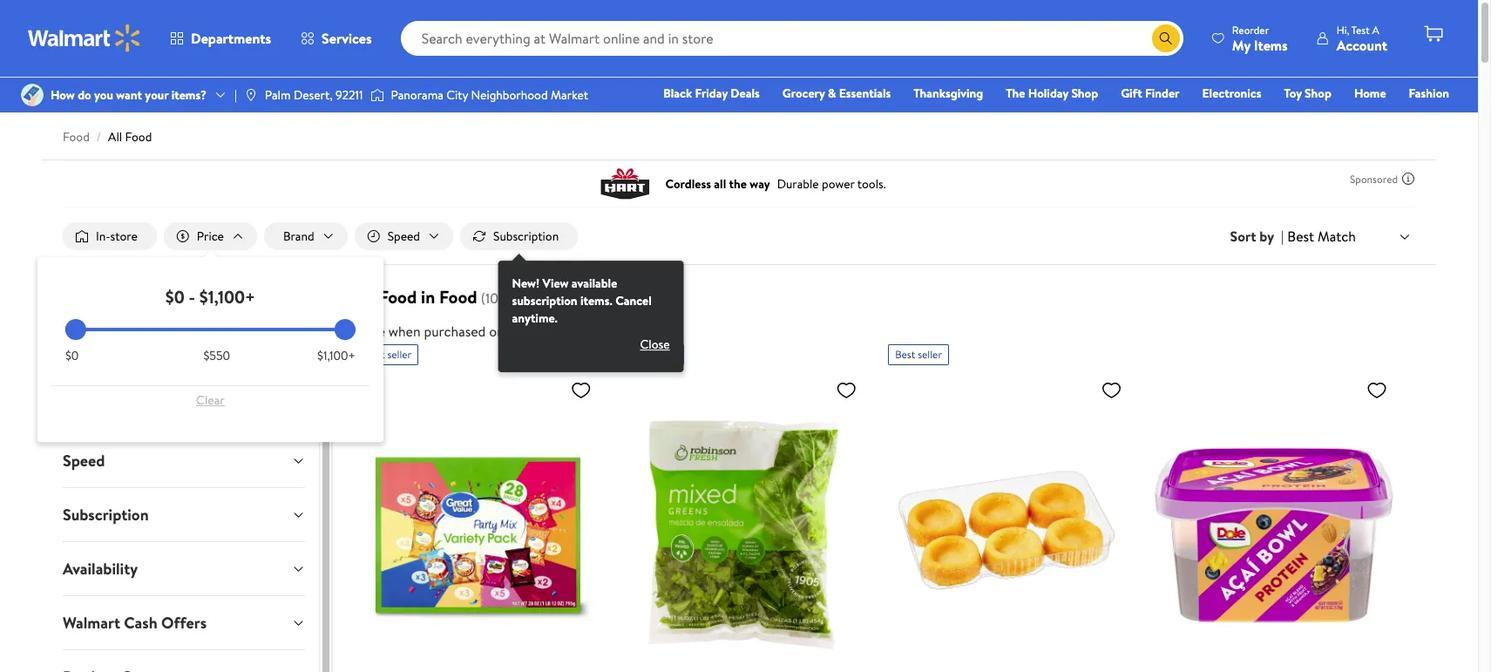 Task type: describe. For each thing, give the bounding box(es) containing it.
best for great value variety pack party mixes 28 count, 1 oz 'image'
[[365, 347, 385, 362]]

store
[[110, 228, 138, 245]]

clear button
[[65, 386, 356, 414]]

in-store button
[[63, 222, 157, 250]]

in-
[[96, 228, 110, 245]]

the holiday shop
[[1006, 85, 1099, 102]]

food left /
[[63, 128, 90, 146]]

electronics
[[1203, 85, 1262, 102]]

2 shop from the left
[[1305, 85, 1332, 102]]

city
[[446, 86, 468, 104]]

| inside sort and filter section element
[[1282, 227, 1284, 246]]

1 vertical spatial $1,100+
[[317, 347, 356, 364]]

fashion registry
[[1249, 85, 1450, 126]]

close button
[[626, 330, 684, 358]]

best match
[[1288, 227, 1357, 246]]

purchased
[[424, 322, 486, 341]]

-
[[189, 285, 195, 309]]

registry link
[[1241, 108, 1301, 127]]

test
[[1352, 22, 1370, 37]]

walmart cash offers button
[[49, 596, 319, 650]]

reorder my items
[[1233, 22, 1288, 54]]

in
[[421, 285, 435, 309]]

food / all food
[[63, 128, 152, 146]]

food left in
[[379, 285, 417, 309]]

fashion link
[[1402, 84, 1458, 103]]

match
[[1318, 227, 1357, 246]]

available
[[572, 275, 618, 292]]

walmart cash offers tab
[[49, 596, 319, 650]]

sponsored
[[1350, 171, 1398, 186]]

friday
[[695, 85, 728, 102]]

black
[[664, 85, 692, 102]]

services
[[322, 29, 372, 48]]

brand
[[283, 228, 314, 245]]

1 tab from the top
[[49, 272, 319, 325]]

cancel
[[616, 292, 652, 310]]

food link
[[63, 128, 90, 146]]

the
[[1006, 85, 1026, 102]]

dole acai bowls frozen protein acai blend with fruit and granola, 6 oz image
[[1154, 372, 1395, 672]]

price for price
[[197, 228, 224, 245]]

seller for fresh mixed greens, 16 oz 'image'
[[653, 347, 677, 362]]

price button
[[164, 222, 257, 250]]

black friday deals link
[[656, 84, 768, 103]]

the holiday shop link
[[998, 84, 1106, 103]]

items.
[[581, 292, 613, 310]]

do
[[78, 86, 91, 104]]

&
[[828, 85, 836, 102]]

2 tab from the top
[[49, 326, 319, 379]]

/
[[97, 128, 101, 146]]

 image for how
[[21, 84, 44, 106]]

sort
[[1231, 227, 1257, 246]]

fresh mixed greens, 16 oz image
[[623, 372, 864, 672]]

market
[[551, 86, 589, 104]]

toy shop link
[[1277, 84, 1340, 103]]

0 horizontal spatial |
[[235, 86, 237, 104]]

departments button
[[155, 17, 286, 59]]

how do you want your items?
[[51, 86, 207, 104]]

best match button
[[1284, 225, 1416, 248]]

finder
[[1146, 85, 1180, 102]]

great value variety pack party mixes 28 count, 1 oz image
[[358, 372, 599, 672]]

availability button
[[49, 542, 319, 596]]

new!
[[512, 275, 540, 292]]

cart contains 0 items total amount $0.00 image
[[1424, 24, 1445, 44]]

ad disclaimer and feedback for skylinedisplayad image
[[1402, 172, 1416, 186]]

subscription inside dropdown button
[[63, 504, 149, 526]]

sort and filter section element
[[42, 208, 1437, 372]]

want
[[116, 86, 142, 104]]

0 horizontal spatial speed button
[[49, 434, 319, 487]]

speed inside speed tab
[[63, 450, 105, 472]]

account
[[1337, 35, 1388, 54]]

toy shop
[[1285, 85, 1332, 102]]

thanksgiving
[[914, 85, 984, 102]]

speed tab
[[49, 434, 319, 487]]

food right /
[[125, 128, 152, 146]]

sort by |
[[1231, 227, 1284, 246]]

home link
[[1347, 84, 1395, 103]]

Walmart Site-Wide search field
[[401, 21, 1184, 56]]

 image for palm
[[244, 88, 258, 102]]

grocery & essentials link
[[775, 84, 899, 103]]

price when purchased online
[[354, 322, 526, 341]]

cash
[[124, 612, 157, 634]]

gift finder link
[[1113, 84, 1188, 103]]

deals
[[731, 85, 760, 102]]

holiday
[[1029, 85, 1069, 102]]

hi, test a account
[[1337, 22, 1388, 54]]

walmart+ link
[[1390, 108, 1458, 127]]

$0 for $0
[[65, 347, 79, 364]]

add to favorites list, dole acai bowls frozen protein acai blend with fruit and granola, 6 oz image
[[1367, 379, 1388, 401]]



Task type: vqa. For each thing, say whether or not it's contained in the screenshot.
Test
yes



Task type: locate. For each thing, give the bounding box(es) containing it.
1 horizontal spatial speed button
[[355, 222, 453, 250]]

(1000+)
[[481, 289, 529, 308]]

$1100 range field
[[65, 328, 356, 331]]

electronics link
[[1195, 84, 1270, 103]]

0 horizontal spatial price
[[197, 228, 224, 245]]

1 horizontal spatial $1,100+
[[317, 347, 356, 364]]

3 seller from the left
[[918, 347, 942, 362]]

neighborhood
[[471, 86, 548, 104]]

palm desert, 92211
[[265, 86, 363, 104]]

$1,100+
[[199, 285, 255, 309], [317, 347, 356, 364]]

subscription tab
[[49, 488, 319, 541]]

price
[[197, 228, 224, 245], [354, 322, 385, 341]]

availability
[[63, 558, 138, 580]]

all left in
[[354, 285, 375, 309]]

one debit link
[[1308, 108, 1383, 127]]

1 seller from the left
[[387, 347, 412, 362]]

3 best seller from the left
[[895, 347, 942, 362]]

92211
[[336, 86, 363, 104]]

2 seller from the left
[[653, 347, 677, 362]]

view
[[543, 275, 569, 292]]

 image left palm
[[244, 88, 258, 102]]

1 horizontal spatial  image
[[244, 88, 258, 102]]

subscription up new!
[[493, 228, 559, 245]]

1 horizontal spatial shop
[[1305, 85, 1332, 102]]

essentials
[[839, 85, 891, 102]]

0 horizontal spatial all
[[108, 128, 122, 146]]

0 horizontal spatial $0
[[65, 347, 79, 364]]

one debit
[[1316, 109, 1375, 126]]

brand button
[[264, 222, 348, 250]]

anytime.
[[512, 310, 558, 327]]

all food in food (1000+)
[[354, 285, 529, 309]]

speed button up subscription dropdown button
[[49, 434, 319, 487]]

0 vertical spatial speed button
[[355, 222, 453, 250]]

add to favorites list, great value variety pack party mixes 28 count, 1 oz image
[[571, 379, 592, 401]]

best seller for freshness guaranteed, vanilla, dessert shells, 5 oz, 6 count image
[[895, 347, 942, 362]]

1 horizontal spatial price
[[354, 322, 385, 341]]

$0
[[165, 285, 185, 309], [65, 347, 79, 364]]

$550
[[203, 347, 230, 364]]

shop right toy
[[1305, 85, 1332, 102]]

1 vertical spatial price
[[354, 322, 385, 341]]

best seller for fresh mixed greens, 16 oz 'image'
[[630, 347, 677, 362]]

0 horizontal spatial speed
[[63, 450, 105, 472]]

registry
[[1249, 109, 1294, 126]]

0 horizontal spatial  image
[[21, 84, 44, 106]]

food right in
[[439, 285, 477, 309]]

best for fresh mixed greens, 16 oz 'image'
[[630, 347, 650, 362]]

fashion
[[1409, 85, 1450, 102]]

seller for great value variety pack party mixes 28 count, 1 oz 'image'
[[387, 347, 412, 362]]

1 horizontal spatial $0
[[165, 285, 185, 309]]

tab up $0 range field
[[49, 272, 319, 325]]

0 horizontal spatial best seller
[[365, 347, 412, 362]]

0 vertical spatial |
[[235, 86, 237, 104]]

1 horizontal spatial all
[[354, 285, 375, 309]]

1 shop from the left
[[1072, 85, 1099, 102]]

all right /
[[108, 128, 122, 146]]

add to favorites list, fresh mixed greens, 16 oz image
[[836, 379, 857, 401]]

1 best seller from the left
[[365, 347, 412, 362]]

best seller for great value variety pack party mixes 28 count, 1 oz 'image'
[[365, 347, 412, 362]]

speed
[[388, 228, 420, 245], [63, 450, 105, 472]]

tab up speed tab
[[49, 380, 319, 433]]

1 horizontal spatial subscription
[[493, 228, 559, 245]]

clear
[[196, 391, 225, 409]]

shop right "holiday"
[[1072, 85, 1099, 102]]

seller
[[387, 347, 412, 362], [653, 347, 677, 362], [918, 347, 942, 362]]

search icon image
[[1159, 31, 1173, 45]]

|
[[235, 86, 237, 104], [1282, 227, 1284, 246]]

items?
[[171, 86, 207, 104]]

walmart+
[[1398, 109, 1450, 126]]

grocery & essentials
[[783, 85, 891, 102]]

speed button
[[355, 222, 453, 250], [49, 434, 319, 487]]

price left when
[[354, 322, 385, 341]]

1 horizontal spatial |
[[1282, 227, 1284, 246]]

freshness guaranteed, vanilla, dessert shells, 5 oz, 6 count image
[[889, 372, 1129, 672]]

0 vertical spatial subscription
[[493, 228, 559, 245]]

Search search field
[[401, 21, 1184, 56]]

you
[[94, 86, 113, 104]]

$0 range field
[[65, 328, 356, 331]]

in-store
[[96, 228, 138, 245]]

1 vertical spatial subscription
[[63, 504, 149, 526]]

seller for freshness guaranteed, vanilla, dessert shells, 5 oz, 6 count image
[[918, 347, 942, 362]]

 image
[[370, 86, 384, 104]]

shop
[[1072, 85, 1099, 102], [1305, 85, 1332, 102]]

1 horizontal spatial seller
[[653, 347, 677, 362]]

black friday deals
[[664, 85, 760, 102]]

0 horizontal spatial seller
[[387, 347, 412, 362]]

0 horizontal spatial subscription
[[63, 504, 149, 526]]

| right by on the top right of page
[[1282, 227, 1284, 246]]

palm
[[265, 86, 291, 104]]

grocery
[[783, 85, 825, 102]]

4 tab from the top
[[49, 650, 319, 672]]

subscription inside button
[[493, 228, 559, 245]]

1 vertical spatial $0
[[65, 347, 79, 364]]

close
[[640, 336, 670, 353]]

subscription
[[512, 292, 578, 310]]

toy
[[1285, 85, 1302, 102]]

home
[[1355, 85, 1387, 102]]

panorama city neighborhood market
[[391, 86, 589, 104]]

1 vertical spatial |
[[1282, 227, 1284, 246]]

a
[[1373, 22, 1380, 37]]

 image
[[21, 84, 44, 106], [244, 88, 258, 102]]

price inside dropdown button
[[197, 228, 224, 245]]

how
[[51, 86, 75, 104]]

 image left how
[[21, 84, 44, 106]]

online
[[489, 322, 526, 341]]

walmart cash offers
[[63, 612, 207, 634]]

3 tab from the top
[[49, 380, 319, 433]]

items
[[1254, 35, 1288, 54]]

offers
[[161, 612, 207, 634]]

departments
[[191, 29, 271, 48]]

1 horizontal spatial best seller
[[630, 347, 677, 362]]

debit
[[1345, 109, 1375, 126]]

tab
[[49, 272, 319, 325], [49, 326, 319, 379], [49, 380, 319, 433], [49, 650, 319, 672]]

| left palm
[[235, 86, 237, 104]]

speed button up in
[[355, 222, 453, 250]]

clear search field text image
[[1131, 31, 1145, 45]]

tab up clear
[[49, 326, 319, 379]]

best
[[1288, 227, 1315, 246], [365, 347, 385, 362], [630, 347, 650, 362], [895, 347, 916, 362]]

1 vertical spatial speed
[[63, 450, 105, 472]]

1 horizontal spatial speed
[[388, 228, 420, 245]]

when
[[389, 322, 421, 341]]

0 vertical spatial speed
[[388, 228, 420, 245]]

price up "$0 - $1,100+"
[[197, 228, 224, 245]]

by
[[1260, 227, 1275, 246]]

subscription
[[493, 228, 559, 245], [63, 504, 149, 526]]

tab down "walmart cash offers" tab
[[49, 650, 319, 672]]

subscription button
[[460, 222, 578, 250]]

subscription button
[[49, 488, 319, 541]]

best for freshness guaranteed, vanilla, dessert shells, 5 oz, 6 count image
[[895, 347, 916, 362]]

0 horizontal spatial $1,100+
[[199, 285, 255, 309]]

add to favorites list, freshness guaranteed, vanilla, dessert shells, 5 oz, 6 count image
[[1102, 379, 1122, 401]]

your
[[145, 86, 169, 104]]

0 vertical spatial all
[[108, 128, 122, 146]]

legal information image
[[533, 324, 547, 338]]

availability tab
[[49, 542, 319, 596]]

1 vertical spatial speed button
[[49, 434, 319, 487]]

0 vertical spatial price
[[197, 228, 224, 245]]

price for price when purchased online
[[354, 322, 385, 341]]

my
[[1233, 35, 1251, 54]]

gift
[[1121, 85, 1143, 102]]

reorder
[[1233, 22, 1270, 37]]

2 horizontal spatial best seller
[[895, 347, 942, 362]]

$0 - $1,100+
[[165, 285, 255, 309]]

speed inside sort and filter section element
[[388, 228, 420, 245]]

0 vertical spatial $1,100+
[[199, 285, 255, 309]]

$0 for $0 - $1,100+
[[165, 285, 185, 309]]

new! view available subscription items. cancel anytime. close
[[512, 275, 670, 353]]

2 best seller from the left
[[630, 347, 677, 362]]

best inside popup button
[[1288, 227, 1315, 246]]

2 horizontal spatial seller
[[918, 347, 942, 362]]

gift finder
[[1121, 85, 1180, 102]]

0 horizontal spatial shop
[[1072, 85, 1099, 102]]

subscription up availability
[[63, 504, 149, 526]]

walmart image
[[28, 24, 141, 52]]

services button
[[286, 17, 387, 59]]

0 vertical spatial $0
[[165, 285, 185, 309]]

all food link
[[108, 128, 152, 146]]

one
[[1316, 109, 1342, 126]]

1 vertical spatial all
[[354, 285, 375, 309]]

walmart
[[63, 612, 120, 634]]

thanksgiving link
[[906, 84, 991, 103]]



